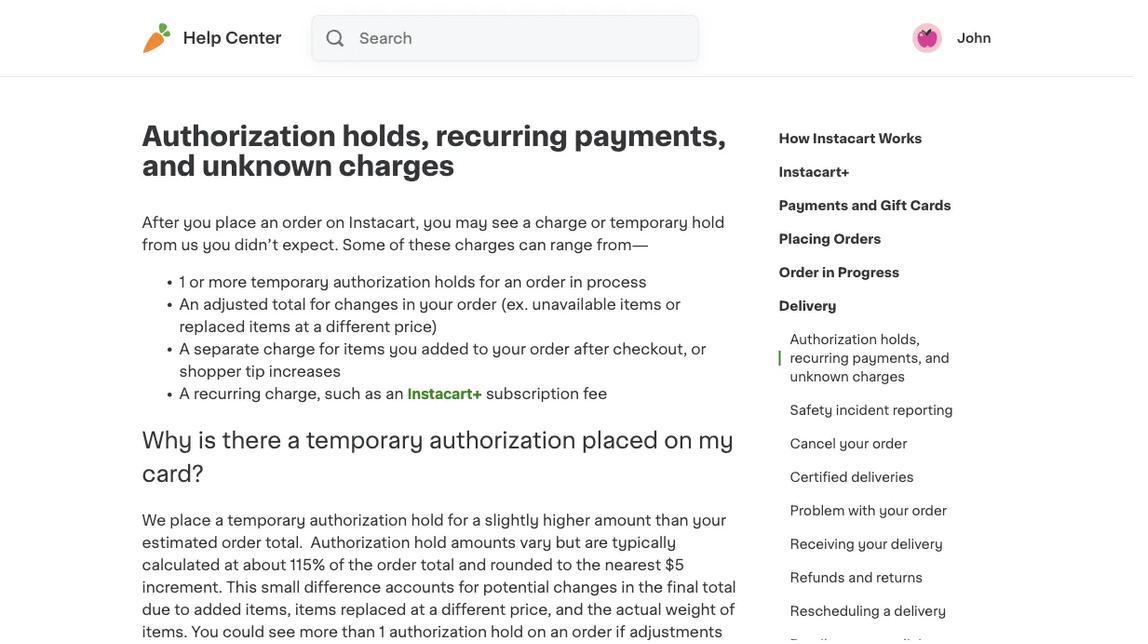 Task type: describe. For each thing, give the bounding box(es) containing it.
your down 'holds'
[[419, 297, 453, 312]]

certified deliveries link
[[779, 461, 925, 495]]

safety incident reporting link
[[779, 394, 965, 428]]

recurring inside 1 or more temporary authorization holds for an order in process an adjusted total for changes in your order (ex. unavailable items or replaced items at a different price) a separate charge for items you added to your order after checkout, or shopper tip increases a recurring charge, such as an instacart+ subscription fee
[[194, 387, 261, 402]]

1 horizontal spatial payments,
[[853, 352, 922, 365]]

payments
[[779, 199, 849, 212]]

we
[[142, 514, 166, 528]]

actual
[[616, 603, 662, 618]]

total inside this small difference accounts for potential changes in the final total due to added items, items replaced at a different price, and the actual weight of items. you could see more than 1 authorization hold on an order if adjustmen
[[703, 581, 736, 595]]

a down returns
[[883, 605, 891, 618]]

charge inside after you place an order on instacart, you may see a charge or temporary hold from us you didn't expect. some of these charges can range from—
[[535, 215, 587, 230]]

0 vertical spatial instacart+
[[779, 166, 850, 179]]

such
[[325, 387, 361, 402]]

amount
[[594, 514, 652, 528]]

of inside we place a temporary authorization hold for a slightly higher amount than your estimated order total.  authorization hold amounts vary but are typically calculated at about 115% of the order total and rounded to the nearest $5 increment.
[[329, 558, 345, 573]]

from—
[[597, 238, 649, 252]]

1 or more temporary authorization holds for an order in process an adjusted total for changes in your order (ex. unavailable items or replaced items at a different price) a separate charge for items you added to your order after checkout, or shopper tip increases a recurring charge, such as an instacart+ subscription fee
[[179, 275, 707, 403]]

we place a temporary authorization hold for a slightly higher amount than your estimated order total.  authorization hold amounts vary but are typically calculated at about 115% of the order total and rounded to the nearest $5 increment.
[[142, 514, 727, 595]]

this
[[226, 581, 257, 595]]

1 horizontal spatial authorization holds, recurring payments, and unknown charges
[[790, 333, 950, 384]]

order up about
[[222, 536, 262, 551]]

john
[[957, 32, 991, 45]]

help
[[183, 30, 221, 46]]

added inside this small difference accounts for potential changes in the final total due to added items, items replaced at a different price, and the actual weight of items. you could see more than 1 authorization hold on an order if adjustmen
[[194, 603, 242, 618]]

payments and gift cards
[[779, 199, 952, 212]]

cards
[[910, 199, 952, 212]]

added inside 1 or more temporary authorization holds for an order in process an adjusted total for changes in your order (ex. unavailable items or replaced items at a different price) a separate charge for items you added to your order after checkout, or shopper tip increases a recurring charge, such as an instacart+ subscription fee
[[421, 342, 469, 357]]

john link
[[913, 23, 991, 53]]

rounded
[[490, 558, 553, 573]]

the up actual
[[639, 581, 663, 595]]

slightly
[[485, 514, 539, 528]]

cancel
[[790, 438, 836, 451]]

order down 'holds'
[[457, 297, 497, 312]]

are
[[585, 536, 608, 551]]

placing orders link
[[779, 223, 882, 256]]

instacart+ inside 1 or more temporary authorization holds for an order in process an adjusted total for changes in your order (ex. unavailable items or replaced items at a different price) a separate charge for items you added to your order after checkout, or shopper tip increases a recurring charge, such as an instacart+ subscription fee
[[408, 385, 482, 403]]

expect.
[[282, 238, 339, 252]]

0 horizontal spatial holds,
[[342, 123, 429, 150]]

your inside the problem with your order link
[[879, 505, 909, 518]]

problem with your order
[[790, 505, 947, 518]]

0 vertical spatial authorization holds, recurring payments, and unknown charges
[[142, 123, 726, 180]]

$5
[[665, 558, 685, 573]]

delivery for rescheduling a delivery
[[894, 605, 946, 618]]

center
[[225, 30, 282, 46]]

authorization inside we place a temporary authorization hold for a slightly higher amount than your estimated order total.  authorization hold amounts vary but are typically calculated at about 115% of the order total and rounded to the nearest $5 increment.
[[311, 536, 410, 551]]

a inside why is there a temporary authorization placed on my card?
[[287, 430, 300, 452]]

1 horizontal spatial holds,
[[881, 333, 920, 346]]

charge inside 1 or more temporary authorization holds for an order in process an adjusted total for changes in your order (ex. unavailable items or replaced items at a different price) a separate charge for items you added to your order after checkout, or shopper tip increases a recurring charge, such as an instacart+ subscription fee
[[263, 342, 315, 357]]

typically
[[612, 536, 676, 551]]

0 vertical spatial instacart+ link
[[779, 156, 850, 189]]

you inside 1 or more temporary authorization holds for an order in process an adjusted total for changes in your order (ex. unavailable items or replaced items at a different price) a separate charge for items you added to your order after checkout, or shopper tip increases a recurring charge, such as an instacart+ subscription fee
[[389, 342, 417, 357]]

temporary inside why is there a temporary authorization placed on my card?
[[306, 430, 424, 452]]

a up estimated
[[215, 514, 224, 528]]

receiving your delivery
[[790, 538, 943, 551]]

separate
[[194, 342, 260, 357]]

the left actual
[[587, 603, 612, 618]]

vary
[[520, 536, 552, 551]]

your inside we place a temporary authorization hold for a slightly higher amount than your estimated order total.  authorization hold amounts vary but are typically calculated at about 115% of the order total and rounded to the nearest $5 increment.
[[693, 514, 727, 528]]

a up amounts
[[472, 514, 481, 528]]

changes inside this small difference accounts for potential changes in the final total due to added items, items replaced at a different price, and the actual weight of items. you could see more than 1 authorization hold on an order if adjustmen
[[553, 581, 618, 595]]

an up (ex.
[[504, 275, 522, 290]]

reporting
[[893, 404, 953, 417]]

authorization inside we place a temporary authorization hold for a slightly higher amount than your estimated order total.  authorization hold amounts vary but are typically calculated at about 115% of the order total and rounded to the nearest $5 increment.
[[309, 514, 407, 528]]

receiving
[[790, 538, 855, 551]]

refunds and returns
[[790, 572, 923, 585]]

in inside "link"
[[822, 266, 835, 279]]

safety
[[790, 404, 833, 417]]

the up difference
[[348, 558, 373, 573]]

order
[[779, 266, 819, 279]]

rescheduling a delivery link
[[779, 595, 958, 629]]

on inside why is there a temporary authorization placed on my card?
[[664, 430, 693, 452]]

for down expect.
[[310, 297, 331, 312]]

than inside we place a temporary authorization hold for a slightly higher amount than your estimated order total.  authorization hold amounts vary but are typically calculated at about 115% of the order total and rounded to the nearest $5 increment.
[[655, 514, 689, 528]]

115%
[[290, 558, 325, 573]]

progress
[[838, 266, 900, 279]]

orders
[[834, 233, 882, 246]]

charges inside after you place an order on instacart, you may see a charge or temporary hold from us you didn't expect. some of these charges can range from—
[[455, 238, 515, 252]]

returns
[[877, 572, 923, 585]]

delivery
[[779, 300, 837, 313]]

rescheduling a delivery
[[790, 605, 946, 618]]

help center
[[183, 30, 282, 46]]

works
[[879, 132, 922, 145]]

this small difference accounts for potential changes in the final total due to added items, items replaced at a different price, and the actual weight of items. you could see more than 1 authorization hold on an order if adjustmen
[[142, 581, 736, 642]]

is
[[198, 430, 217, 452]]

after
[[574, 342, 609, 357]]

order in progress
[[779, 266, 900, 279]]

to inside we place a temporary authorization hold for a slightly higher amount than your estimated order total.  authorization hold amounts vary but are typically calculated at about 115% of the order total and rounded to the nearest $5 increment.
[[557, 558, 572, 573]]

can
[[519, 238, 547, 252]]

my
[[698, 430, 734, 452]]

how
[[779, 132, 810, 145]]

small
[[261, 581, 300, 595]]

1 vertical spatial recurring
[[790, 352, 849, 365]]

due
[[142, 603, 171, 618]]

help center link
[[142, 23, 282, 53]]

could
[[223, 625, 265, 640]]

you
[[191, 625, 219, 640]]

delivery for receiving your delivery
[[891, 538, 943, 551]]

refunds
[[790, 572, 845, 585]]

you right us
[[202, 238, 231, 252]]

a inside after you place an order on instacart, you may see a charge or temporary hold from us you didn't expect. some of these charges can range from—
[[523, 215, 531, 230]]

us
[[181, 238, 199, 252]]

for right 'holds'
[[480, 275, 500, 290]]

0 vertical spatial authorization
[[142, 123, 336, 150]]

weight
[[666, 603, 716, 618]]

you up us
[[183, 215, 211, 230]]

or right checkout,
[[691, 342, 707, 357]]

replaced inside this small difference accounts for potential changes in the final total due to added items, items replaced at a different price, and the actual weight of items. you could see more than 1 authorization hold on an order if adjustmen
[[341, 603, 406, 618]]

incident
[[836, 404, 890, 417]]

different inside this small difference accounts for potential changes in the final total due to added items, items replaced at a different price, and the actual weight of items. you could see more than 1 authorization hold on an order if adjustmen
[[441, 603, 506, 618]]

didn't
[[235, 238, 279, 252]]

receiving your delivery link
[[779, 528, 954, 562]]

replaced inside 1 or more temporary authorization holds for an order in process an adjusted total for changes in your order (ex. unavailable items or replaced items at a different price) a separate charge for items you added to your order after checkout, or shopper tip increases a recurring charge, such as an instacart+ subscription fee
[[179, 319, 245, 334]]

an inside this small difference accounts for potential changes in the final total due to added items, items replaced at a different price, and the actual weight of items. you could see more than 1 authorization hold on an order if adjustmen
[[550, 625, 568, 640]]

order up deliveries
[[873, 438, 908, 451]]

and inside we place a temporary authorization hold for a slightly higher amount than your estimated order total.  authorization hold amounts vary but are typically calculated at about 115% of the order total and rounded to the nearest $5 increment.
[[458, 558, 486, 573]]

temporary inside after you place an order on instacart, you may see a charge or temporary hold from us you didn't expect. some of these charges can range from—
[[610, 215, 688, 230]]

range
[[550, 238, 593, 252]]

items,
[[246, 603, 291, 618]]

why
[[142, 430, 192, 452]]

from
[[142, 238, 177, 252]]

on inside this small difference accounts for potential changes in the final total due to added items, items replaced at a different price, and the actual weight of items. you could see more than 1 authorization hold on an order if adjustmen
[[527, 625, 546, 640]]

if
[[616, 625, 626, 640]]

delivery link
[[779, 290, 837, 323]]

a inside 1 or more temporary authorization holds for an order in process an adjusted total for changes in your order (ex. unavailable items or replaced items at a different price) a separate charge for items you added to your order after checkout, or shopper tip increases a recurring charge, such as an instacart+ subscription fee
[[313, 319, 322, 334]]

problem
[[790, 505, 845, 518]]

after
[[142, 215, 179, 230]]

to inside 1 or more temporary authorization holds for an order in process an adjusted total for changes in your order (ex. unavailable items or replaced items at a different price) a separate charge for items you added to your order after checkout, or shopper tip increases a recurring charge, such as an instacart+ subscription fee
[[473, 342, 488, 357]]

you up these
[[423, 215, 452, 230]]

price)
[[394, 319, 438, 334]]



Task type: locate. For each thing, give the bounding box(es) containing it.
1 horizontal spatial to
[[473, 342, 488, 357]]

1 vertical spatial more
[[299, 625, 338, 640]]

order inside after you place an order on instacart, you may see a charge or temporary hold from us you didn't expect. some of these charges can range from—
[[282, 215, 322, 230]]

and up reporting
[[925, 352, 950, 365]]

1 horizontal spatial added
[[421, 342, 469, 357]]

0 horizontal spatial replaced
[[179, 319, 245, 334]]

increment.
[[142, 581, 222, 595]]

order
[[282, 215, 322, 230], [526, 275, 566, 290], [457, 297, 497, 312], [530, 342, 570, 357], [873, 438, 908, 451], [912, 505, 947, 518], [222, 536, 262, 551], [377, 558, 417, 573], [572, 625, 612, 640]]

or inside after you place an order on instacart, you may see a charge or temporary hold from us you didn't expect. some of these charges can range from—
[[591, 215, 606, 230]]

0 vertical spatial total
[[272, 297, 306, 312]]

a up the can
[[523, 215, 531, 230]]

on down the price,
[[527, 625, 546, 640]]

your inside receiving your delivery link
[[858, 538, 888, 551]]

instacart image
[[142, 23, 172, 53]]

1 vertical spatial to
[[557, 558, 572, 573]]

see inside after you place an order on instacart, you may see a charge or temporary hold from us you didn't expect. some of these charges can range from—
[[492, 215, 519, 230]]

unknown up 'safety'
[[790, 371, 849, 384]]

in up unavailable
[[570, 275, 583, 290]]

the down are
[[576, 558, 601, 573]]

1 vertical spatial changes
[[553, 581, 618, 595]]

1 horizontal spatial changes
[[553, 581, 618, 595]]

1 vertical spatial a
[[179, 387, 190, 402]]

process
[[587, 275, 647, 290]]

0 vertical spatial added
[[421, 342, 469, 357]]

1 vertical spatial different
[[441, 603, 506, 618]]

1 vertical spatial instacart+
[[408, 385, 482, 403]]

0 vertical spatial recurring
[[436, 123, 568, 150]]

0 horizontal spatial payments,
[[574, 123, 726, 150]]

an
[[179, 297, 199, 312]]

final
[[667, 581, 699, 595]]

and left 'gift'
[[852, 199, 878, 212]]

for inside this small difference accounts for potential changes in the final total due to added items, items replaced at a different price, and the actual weight of items. you could see more than 1 authorization hold on an order if adjustmen
[[459, 581, 479, 595]]

2 vertical spatial at
[[410, 603, 425, 618]]

0 horizontal spatial changes
[[334, 297, 399, 312]]

card?
[[142, 463, 204, 486]]

on
[[326, 215, 345, 230], [664, 430, 693, 452], [527, 625, 546, 640]]

instacart,
[[349, 215, 420, 230]]

more
[[208, 275, 247, 290], [299, 625, 338, 640]]

recurring up may
[[436, 123, 568, 150]]

tip
[[245, 364, 265, 379]]

1 horizontal spatial charge
[[535, 215, 587, 230]]

items down difference
[[295, 603, 337, 618]]

amounts
[[451, 536, 516, 551]]

instacart
[[813, 132, 876, 145]]

0 vertical spatial more
[[208, 275, 247, 290]]

placed
[[582, 430, 659, 452]]

holds,
[[342, 123, 429, 150], [881, 333, 920, 346]]

to up subscription
[[473, 342, 488, 357]]

cancel your order link
[[779, 428, 919, 461]]

1 horizontal spatial more
[[299, 625, 338, 640]]

may
[[455, 215, 488, 230]]

0 vertical spatial different
[[326, 319, 390, 334]]

total inside 1 or more temporary authorization holds for an order in process an adjusted total for changes in your order (ex. unavailable items or replaced items at a different price) a separate charge for items you added to your order after checkout, or shopper tip increases a recurring charge, such as an instacart+ subscription fee
[[272, 297, 306, 312]]

gift
[[881, 199, 907, 212]]

order left if on the right of the page
[[572, 625, 612, 640]]

unknown
[[202, 153, 333, 180], [790, 371, 849, 384]]

how instacart works
[[779, 132, 922, 145]]

1 horizontal spatial than
[[655, 514, 689, 528]]

a down accounts
[[429, 603, 438, 618]]

0 vertical spatial changes
[[334, 297, 399, 312]]

subscription
[[486, 387, 579, 402]]

price,
[[510, 603, 552, 618]]

at inside 1 or more temporary authorization holds for an order in process an adjusted total for changes in your order (ex. unavailable items or replaced items at a different price) a separate charge for items you added to your order after checkout, or shopper tip increases a recurring charge, such as an instacart+ subscription fee
[[295, 319, 309, 334]]

different down potential
[[441, 603, 506, 618]]

2 horizontal spatial of
[[720, 603, 736, 618]]

1 vertical spatial unknown
[[790, 371, 849, 384]]

1 inside this small difference accounts for potential changes in the final total due to added items, items replaced at a different price, and the actual weight of items. you could see more than 1 authorization hold on an order if adjustmen
[[379, 625, 385, 640]]

2 vertical spatial of
[[720, 603, 736, 618]]

more up adjusted
[[208, 275, 247, 290]]

delivery down returns
[[894, 605, 946, 618]]

1 horizontal spatial at
[[295, 319, 309, 334]]

charges up instacart,
[[339, 153, 455, 180]]

0 horizontal spatial charge
[[263, 342, 315, 357]]

than inside this small difference accounts for potential changes in the final total due to added items, items replaced at a different price, and the actual weight of items. you could see more than 1 authorization hold on an order if adjustmen
[[342, 625, 375, 640]]

1 inside 1 or more temporary authorization holds for an order in process an adjusted total for changes in your order (ex. unavailable items or replaced items at a different price) a separate charge for items you added to your order after checkout, or shopper tip increases a recurring charge, such as an instacart+ subscription fee
[[179, 275, 185, 290]]

order up accounts
[[377, 558, 417, 573]]

payments and gift cards link
[[779, 189, 952, 223]]

a right there
[[287, 430, 300, 452]]

replaced down difference
[[341, 603, 406, 618]]

potential
[[483, 581, 550, 595]]

an up didn't
[[260, 215, 278, 230]]

a up "increases" on the bottom left
[[313, 319, 322, 334]]

(ex.
[[501, 297, 529, 312]]

1 vertical spatial of
[[329, 558, 345, 573]]

0 horizontal spatial recurring
[[194, 387, 261, 402]]

authorization down accounts
[[389, 625, 487, 640]]

calculated
[[142, 558, 220, 573]]

the
[[348, 558, 373, 573], [576, 558, 601, 573], [639, 581, 663, 595], [587, 603, 612, 618]]

for up amounts
[[448, 514, 468, 528]]

0 horizontal spatial to
[[174, 603, 190, 618]]

of inside this small difference accounts for potential changes in the final total due to added items, items replaced at a different price, and the actual weight of items. you could see more than 1 authorization hold on an order if adjustmen
[[720, 603, 736, 618]]

checkout,
[[613, 342, 688, 357]]

unknown up didn't
[[202, 153, 333, 180]]

temporary down 'as'
[[306, 430, 424, 452]]

your inside cancel your order link
[[840, 438, 869, 451]]

temporary inside we place a temporary authorization hold for a slightly higher amount than your estimated order total.  authorization hold amounts vary but are typically calculated at about 115% of the order total and rounded to the nearest $5 increment.
[[227, 514, 306, 528]]

authorization holds, recurring payments, and unknown charges link
[[779, 323, 991, 394]]

you
[[183, 215, 211, 230], [423, 215, 452, 230], [202, 238, 231, 252], [389, 342, 417, 357]]

of
[[389, 238, 405, 252], [329, 558, 345, 573], [720, 603, 736, 618]]

0 horizontal spatial than
[[342, 625, 375, 640]]

1 vertical spatial place
[[170, 514, 211, 528]]

at up "increases" on the bottom left
[[295, 319, 309, 334]]

1 vertical spatial added
[[194, 603, 242, 618]]

1 horizontal spatial see
[[492, 215, 519, 230]]

unavailable
[[532, 297, 616, 312]]

but
[[556, 536, 581, 551]]

items down adjusted
[[249, 319, 291, 334]]

as
[[365, 387, 382, 402]]

place inside we place a temporary authorization hold for a slightly higher amount than your estimated order total.  authorization hold amounts vary but are typically calculated at about 115% of the order total and rounded to the nearest $5 increment.
[[170, 514, 211, 528]]

of up difference
[[329, 558, 345, 573]]

0 vertical spatial at
[[295, 319, 309, 334]]

items down "process"
[[620, 297, 662, 312]]

1 vertical spatial on
[[664, 430, 693, 452]]

1 up an
[[179, 275, 185, 290]]

0 vertical spatial 1
[[179, 275, 185, 290]]

2 horizontal spatial recurring
[[790, 352, 849, 365]]

0 vertical spatial of
[[389, 238, 405, 252]]

1 vertical spatial than
[[342, 625, 375, 640]]

instacart+ up payments
[[779, 166, 850, 179]]

1 vertical spatial payments,
[[853, 352, 922, 365]]

0 horizontal spatial instacart+ link
[[408, 385, 482, 403]]

more inside 1 or more temporary authorization holds for an order in process an adjusted total for changes in your order (ex. unavailable items or replaced items at a different price) a separate charge for items you added to your order after checkout, or shopper tip increases a recurring charge, such as an instacart+ subscription fee
[[208, 275, 247, 290]]

authorization holds, recurring payments, and unknown charges
[[142, 123, 726, 180], [790, 333, 950, 384]]

0 horizontal spatial at
[[224, 558, 239, 573]]

order down deliveries
[[912, 505, 947, 518]]

and down receiving your delivery
[[849, 572, 873, 585]]

2 vertical spatial authorization
[[311, 536, 410, 551]]

these
[[409, 238, 451, 252]]

you down price)
[[389, 342, 417, 357]]

authorization inside this small difference accounts for potential changes in the final total due to added items, items replaced at a different price, and the actual weight of items. you could see more than 1 authorization hold on an order if adjustmen
[[389, 625, 487, 640]]

1 horizontal spatial instacart+ link
[[779, 156, 850, 189]]

1 vertical spatial authorization
[[790, 333, 877, 346]]

1 vertical spatial see
[[268, 625, 296, 640]]

for up "increases" on the bottom left
[[319, 342, 340, 357]]

on left my at the bottom of the page
[[664, 430, 693, 452]]

1 horizontal spatial different
[[441, 603, 506, 618]]

in up price)
[[402, 297, 416, 312]]

authorization inside why is there a temporary authorization placed on my card?
[[429, 430, 576, 452]]

0 horizontal spatial authorization holds, recurring payments, and unknown charges
[[142, 123, 726, 180]]

or up an
[[189, 275, 205, 290]]

0 horizontal spatial different
[[326, 319, 390, 334]]

your up final
[[693, 514, 727, 528]]

0 horizontal spatial total
[[272, 297, 306, 312]]

order up expect.
[[282, 215, 322, 230]]

1 vertical spatial total
[[421, 558, 455, 573]]

a down 'shopper'
[[179, 387, 190, 402]]

1 vertical spatial at
[[224, 558, 239, 573]]

1 horizontal spatial place
[[215, 215, 257, 230]]

an inside after you place an order on instacart, you may see a charge or temporary hold from us you didn't expect. some of these charges can range from—
[[260, 215, 278, 230]]

2 horizontal spatial to
[[557, 558, 572, 573]]

of inside after you place an order on instacart, you may see a charge or temporary hold from us you didn't expect. some of these charges can range from—
[[389, 238, 405, 252]]

hold inside this small difference accounts for potential changes in the final total due to added items, items replaced at a different price, and the actual weight of items. you could see more than 1 authorization hold on an order if adjustmen
[[491, 625, 524, 640]]

instacart+ link
[[779, 156, 850, 189], [408, 385, 482, 403]]

about
[[243, 558, 286, 573]]

and down amounts
[[458, 558, 486, 573]]

higher
[[543, 514, 590, 528]]

1 horizontal spatial 1
[[379, 625, 385, 640]]

0 horizontal spatial unknown
[[202, 153, 333, 180]]

instacart+ up why is there a temporary authorization placed on my card?
[[408, 385, 482, 403]]

changes
[[334, 297, 399, 312], [553, 581, 618, 595]]

2 a from the top
[[179, 387, 190, 402]]

changes inside 1 or more temporary authorization holds for an order in process an adjusted total for changes in your order (ex. unavailable items or replaced items at a different price) a separate charge for items you added to your order after checkout, or shopper tip increases a recurring charge, such as an instacart+ subscription fee
[[334, 297, 399, 312]]

how instacart works link
[[779, 122, 922, 156]]

total inside we place a temporary authorization hold for a slightly higher amount than your estimated order total.  authorization hold amounts vary but are typically calculated at about 115% of the order total and rounded to the nearest $5 increment.
[[421, 558, 455, 573]]

charge up "increases" on the bottom left
[[263, 342, 315, 357]]

1 vertical spatial 1
[[379, 625, 385, 640]]

to
[[473, 342, 488, 357], [557, 558, 572, 573], [174, 603, 190, 618]]

at inside we place a temporary authorization hold for a slightly higher amount than your estimated order total.  authorization hold amounts vary but are typically calculated at about 115% of the order total and rounded to the nearest $5 increment.
[[224, 558, 239, 573]]

replaced up the separate on the bottom left
[[179, 319, 245, 334]]

at inside this small difference accounts for potential changes in the final total due to added items, items replaced at a different price, and the actual weight of items. you could see more than 1 authorization hold on an order if adjustmen
[[410, 603, 425, 618]]

place
[[215, 215, 257, 230], [170, 514, 211, 528]]

delivery up returns
[[891, 538, 943, 551]]

2 vertical spatial charges
[[853, 371, 905, 384]]

cancel your order
[[790, 438, 908, 451]]

an down the price,
[[550, 625, 568, 640]]

1 vertical spatial holds,
[[881, 333, 920, 346]]

2 horizontal spatial total
[[703, 581, 736, 595]]

place up estimated
[[170, 514, 211, 528]]

0 vertical spatial to
[[473, 342, 488, 357]]

with
[[848, 505, 876, 518]]

temporary up from—
[[610, 215, 688, 230]]

on inside after you place an order on instacart, you may see a charge or temporary hold from us you didn't expect. some of these charges can range from—
[[326, 215, 345, 230]]

for inside we place a temporary authorization hold for a slightly higher amount than your estimated order total.  authorization hold amounts vary but are typically calculated at about 115% of the order total and rounded to the nearest $5 increment.
[[448, 514, 468, 528]]

order left after on the right of the page
[[530, 342, 570, 357]]

in
[[822, 266, 835, 279], [570, 275, 583, 290], [402, 297, 416, 312], [622, 581, 635, 595]]

0 vertical spatial delivery
[[891, 538, 943, 551]]

of right weight
[[720, 603, 736, 618]]

in inside this small difference accounts for potential changes in the final total due to added items, items replaced at a different price, and the actual weight of items. you could see more than 1 authorization hold on an order if adjustmen
[[622, 581, 635, 595]]

1
[[179, 275, 185, 290], [379, 625, 385, 640]]

a up 'shopper'
[[179, 342, 190, 357]]

for down amounts
[[459, 581, 479, 595]]

authorization
[[333, 275, 431, 290], [429, 430, 576, 452], [309, 514, 407, 528], [389, 625, 487, 640]]

0 vertical spatial see
[[492, 215, 519, 230]]

2 horizontal spatial at
[[410, 603, 425, 618]]

your up the certified deliveries link
[[840, 438, 869, 451]]

authorization inside 1 or more temporary authorization holds for an order in process an adjusted total for changes in your order (ex. unavailable items or replaced items at a different price) a separate charge for items you added to your order after checkout, or shopper tip increases a recurring charge, such as an instacart+ subscription fee
[[333, 275, 431, 290]]

1 horizontal spatial of
[[389, 238, 405, 252]]

authorization up '115%'
[[309, 514, 407, 528]]

and up after
[[142, 153, 196, 180]]

added down price)
[[421, 342, 469, 357]]

an right 'as'
[[386, 387, 404, 402]]

1 horizontal spatial recurring
[[436, 123, 568, 150]]

0 vertical spatial replaced
[[179, 319, 245, 334]]

increases
[[269, 364, 341, 379]]

fee
[[583, 387, 607, 402]]

hold inside after you place an order on instacart, you may see a charge or temporary hold from us you didn't expect. some of these charges can range from—
[[692, 215, 725, 230]]

authorization down subscription
[[429, 430, 576, 452]]

charges down may
[[455, 238, 515, 252]]

hold
[[692, 215, 725, 230], [411, 514, 444, 528], [414, 536, 447, 551], [491, 625, 524, 640]]

authorization holds, recurring payments, and unknown charges up may
[[142, 123, 726, 180]]

in right order
[[822, 266, 835, 279]]

to down but on the bottom of page
[[557, 558, 572, 573]]

0 horizontal spatial on
[[326, 215, 345, 230]]

place inside after you place an order on instacart, you may see a charge or temporary hold from us you didn't expect. some of these charges can range from—
[[215, 215, 257, 230]]

added up you
[[194, 603, 242, 618]]

your
[[419, 297, 453, 312], [492, 342, 526, 357], [840, 438, 869, 451], [879, 505, 909, 518], [693, 514, 727, 528], [858, 538, 888, 551]]

authorization down some
[[333, 275, 431, 290]]

for
[[480, 275, 500, 290], [310, 297, 331, 312], [319, 342, 340, 357], [448, 514, 468, 528], [459, 581, 479, 595]]

holds, up instacart,
[[342, 123, 429, 150]]

placing orders
[[779, 233, 882, 246]]

0 vertical spatial charge
[[535, 215, 587, 230]]

0 vertical spatial unknown
[[202, 153, 333, 180]]

0 horizontal spatial 1
[[179, 275, 185, 290]]

0 horizontal spatial of
[[329, 558, 345, 573]]

0 vertical spatial a
[[179, 342, 190, 357]]

1 down accounts
[[379, 625, 385, 640]]

instacart+ link up payments
[[779, 156, 850, 189]]

1 a from the top
[[179, 342, 190, 357]]

changes up price)
[[334, 297, 399, 312]]

more down difference
[[299, 625, 338, 640]]

see inside this small difference accounts for potential changes in the final total due to added items, items replaced at a different price, and the actual weight of items. you could see more than 1 authorization hold on an order if adjustmen
[[268, 625, 296, 640]]

items
[[620, 297, 662, 312], [249, 319, 291, 334], [344, 342, 385, 357], [295, 603, 337, 618]]

order up unavailable
[[526, 275, 566, 290]]

1 vertical spatial delivery
[[894, 605, 946, 618]]

1 vertical spatial charge
[[263, 342, 315, 357]]

0 vertical spatial charges
[[339, 153, 455, 180]]

1 vertical spatial authorization holds, recurring payments, and unknown charges
[[790, 333, 950, 384]]

your down (ex.
[[492, 342, 526, 357]]

0 horizontal spatial place
[[170, 514, 211, 528]]

charge up range
[[535, 215, 587, 230]]

1 horizontal spatial on
[[527, 625, 546, 640]]

place up didn't
[[215, 215, 257, 230]]

total
[[272, 297, 306, 312], [421, 558, 455, 573], [703, 581, 736, 595]]

2 vertical spatial on
[[527, 625, 546, 640]]

order inside this small difference accounts for potential changes in the final total due to added items, items replaced at a different price, and the actual weight of items. you could see more than 1 authorization hold on an order if adjustmen
[[572, 625, 612, 640]]

changes down are
[[553, 581, 618, 595]]

0 vertical spatial on
[[326, 215, 345, 230]]

temporary down expect.
[[251, 275, 329, 290]]

than down difference
[[342, 625, 375, 640]]

Search search field
[[358, 16, 698, 61]]

more inside this small difference accounts for potential changes in the final total due to added items, items replaced at a different price, and the actual weight of items. you could see more than 1 authorization hold on an order if adjustmen
[[299, 625, 338, 640]]

and right the price,
[[555, 603, 584, 618]]

order in progress link
[[779, 256, 900, 290]]

0 horizontal spatial more
[[208, 275, 247, 290]]

your down problem with your order
[[858, 538, 888, 551]]

1 horizontal spatial total
[[421, 558, 455, 573]]

to inside this small difference accounts for potential changes in the final total due to added items, items replaced at a different price, and the actual weight of items. you could see more than 1 authorization hold on an order if adjustmen
[[174, 603, 190, 618]]

0 horizontal spatial instacart+
[[408, 385, 482, 403]]

see
[[492, 215, 519, 230], [268, 625, 296, 640]]

0 vertical spatial payments,
[[574, 123, 726, 150]]

accounts
[[385, 581, 455, 595]]

0 vertical spatial place
[[215, 215, 257, 230]]

0 horizontal spatial added
[[194, 603, 242, 618]]

placing
[[779, 233, 831, 246]]

why is there a temporary authorization placed on my card?
[[142, 430, 734, 486]]

user avatar image
[[913, 23, 943, 53]]

different left price)
[[326, 319, 390, 334]]

1 horizontal spatial replaced
[[341, 603, 406, 618]]

holds, down progress at the top of the page
[[881, 333, 920, 346]]

different inside 1 or more temporary authorization holds for an order in process an adjusted total for changes in your order (ex. unavailable items or replaced items at a different price) a separate charge for items you added to your order after checkout, or shopper tip increases a recurring charge, such as an instacart+ subscription fee
[[326, 319, 390, 334]]

see down items,
[[268, 625, 296, 640]]

a inside this small difference accounts for potential changes in the final total due to added items, items replaced at a different price, and the actual weight of items. you could see more than 1 authorization hold on an order if adjustmen
[[429, 603, 438, 618]]

certified
[[790, 471, 848, 484]]

and inside this small difference accounts for potential changes in the final total due to added items, items replaced at a different price, and the actual weight of items. you could see more than 1 authorization hold on an order if adjustmen
[[555, 603, 584, 618]]

or up from—
[[591, 215, 606, 230]]

items inside this small difference accounts for potential changes in the final total due to added items, items replaced at a different price, and the actual weight of items. you could see more than 1 authorization hold on an order if adjustmen
[[295, 603, 337, 618]]

items up 'as'
[[344, 342, 385, 357]]

1 vertical spatial replaced
[[341, 603, 406, 618]]

and
[[142, 153, 196, 180], [852, 199, 878, 212], [925, 352, 950, 365], [458, 558, 486, 573], [849, 572, 873, 585], [555, 603, 584, 618]]

shopper
[[179, 364, 242, 379]]

holds
[[435, 275, 476, 290]]

items.
[[142, 625, 188, 640]]

to down increment.
[[174, 603, 190, 618]]

or up checkout,
[[666, 297, 681, 312]]

0 vertical spatial than
[[655, 514, 689, 528]]

charges up "safety incident reporting" "link"
[[853, 371, 905, 384]]

problem with your order link
[[779, 495, 958, 528]]

2 vertical spatial to
[[174, 603, 190, 618]]

than up typically
[[655, 514, 689, 528]]

temporary inside 1 or more temporary authorization holds for an order in process an adjusted total for changes in your order (ex. unavailable items or replaced items at a different price) a separate charge for items you added to your order after checkout, or shopper tip increases a recurring charge, such as an instacart+ subscription fee
[[251, 275, 329, 290]]

charge
[[535, 215, 587, 230], [263, 342, 315, 357]]



Task type: vqa. For each thing, say whether or not it's contained in the screenshot.
left-
no



